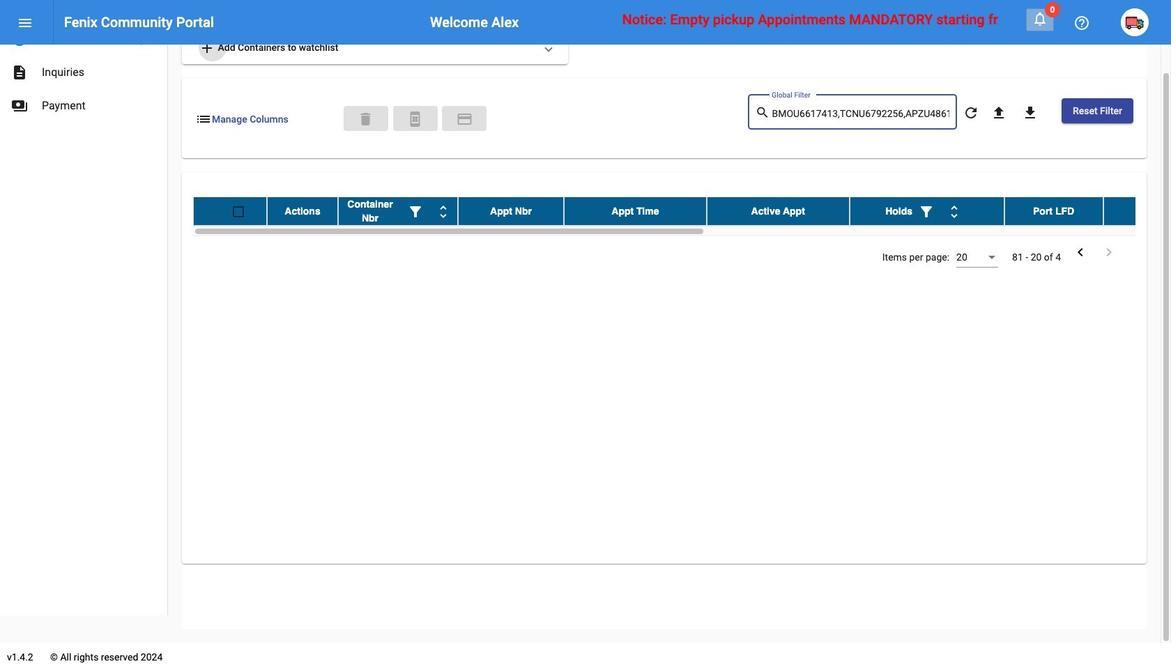 Task type: locate. For each thing, give the bounding box(es) containing it.
row
[[193, 197, 1171, 226]]

column header
[[267, 197, 338, 225], [338, 197, 458, 225], [458, 197, 564, 225], [564, 197, 707, 225], [707, 197, 850, 225], [850, 197, 1004, 225], [1004, 197, 1103, 225], [1103, 197, 1171, 225]]

5 column header from the left
[[707, 197, 850, 225]]

4 column header from the left
[[564, 197, 707, 225]]

3 column header from the left
[[458, 197, 564, 225]]

7 column header from the left
[[1004, 197, 1103, 225]]

no color image
[[17, 15, 33, 32], [1074, 15, 1090, 32], [11, 31, 28, 47], [11, 98, 28, 114], [195, 111, 212, 127], [407, 111, 424, 127], [407, 204, 424, 221], [435, 204, 452, 221], [946, 204, 963, 221], [1072, 244, 1089, 261]]

1 column header from the left
[[267, 197, 338, 225]]

no color image
[[1032, 10, 1049, 27], [199, 40, 215, 57], [11, 64, 28, 81], [755, 104, 772, 121], [963, 105, 979, 122], [991, 105, 1007, 122], [1022, 105, 1039, 122], [456, 111, 473, 127], [918, 204, 935, 221], [1101, 244, 1118, 261]]

navigation
[[0, 17, 167, 123]]



Task type: vqa. For each thing, say whether or not it's contained in the screenshot.
restore button associated with cs_live_b1ugCrsnVtccmyRvx5OKTiHZvEETRP2M3nYoJ9e4JbuhA2gh8ybySxizqP
no



Task type: describe. For each thing, give the bounding box(es) containing it.
Global Watchlist Filter field
[[772, 109, 950, 120]]

8 column header from the left
[[1103, 197, 1171, 225]]

delete image
[[357, 111, 374, 127]]

6 column header from the left
[[850, 197, 1004, 225]]

2 column header from the left
[[338, 197, 458, 225]]



